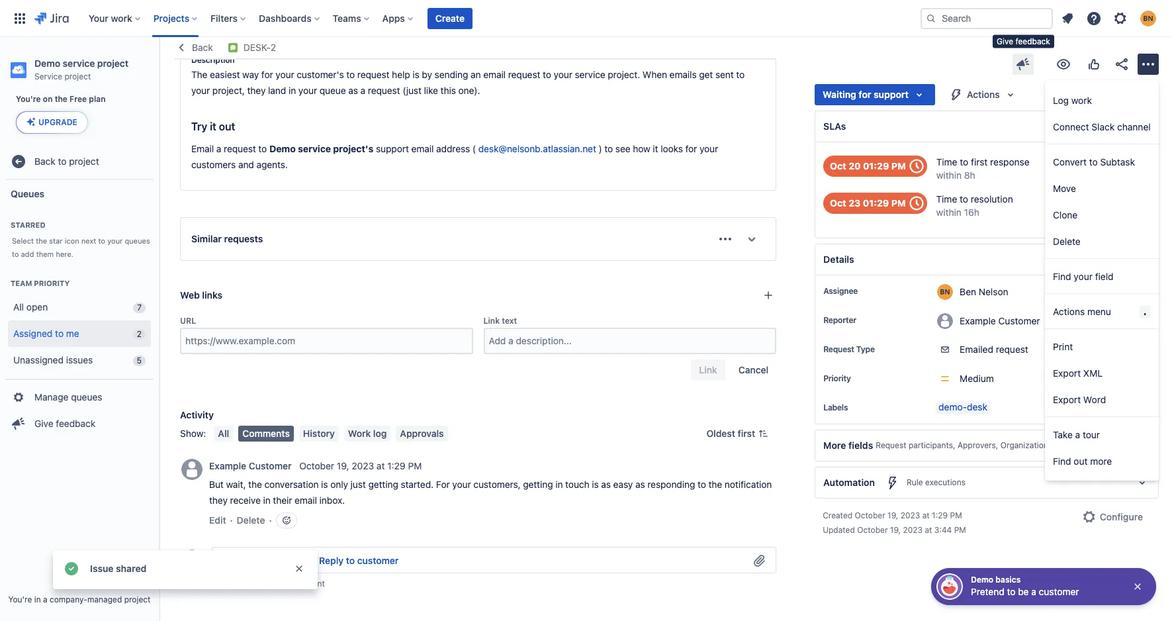 Task type: describe. For each thing, give the bounding box(es) containing it.
project down shared
[[124, 595, 151, 604]]

your up land
[[276, 69, 294, 80]]

oct 20 01:29 pm
[[830, 160, 906, 171]]

reply
[[319, 555, 344, 566]]

time for time to first response within 8h
[[937, 156, 958, 168]]

0 vertical spatial example customer
[[960, 315, 1040, 326]]

how
[[633, 143, 651, 154]]

assignee
[[824, 286, 858, 296]]

land
[[268, 85, 286, 96]]

create button
[[428, 8, 473, 29]]

log
[[373, 428, 387, 439]]

pretend
[[971, 586, 1005, 597]]

unassigned
[[13, 354, 64, 365]]

select the star icon next to your queues to add them here.
[[12, 236, 150, 258]]

history
[[303, 428, 335, 439]]

pm right the 23
[[892, 197, 906, 209]]

request inside "more fields request participants, approvers, organizations, time tracking, approver groups"
[[876, 440, 907, 450]]

get
[[699, 69, 713, 80]]

easiest
[[210, 69, 240, 80]]

out inside group
[[1074, 455, 1088, 466]]

0 horizontal spatial support
[[376, 143, 409, 154]]

your work
[[89, 12, 132, 24]]

back to project
[[34, 155, 99, 167]]

assigned to me
[[13, 327, 79, 339]]

details element
[[815, 244, 1159, 275]]

project,
[[212, 85, 245, 96]]

project up plan
[[97, 58, 129, 69]]

time to resolution within 16h
[[936, 193, 1013, 218]]

0 vertical spatial october
[[299, 460, 334, 472]]

convert to subtask button
[[1045, 148, 1159, 175]]

comments button
[[238, 426, 294, 442]]

approvers,
[[958, 440, 999, 450]]

looks
[[661, 143, 683, 154]]

oct 23 01:29 pm
[[830, 197, 906, 209]]

issues
[[66, 354, 93, 365]]

service inside demo service project service project
[[63, 58, 95, 69]]

2 vertical spatial 2023
[[903, 525, 923, 535]]

the right on
[[55, 94, 67, 104]]

1 vertical spatial at
[[923, 510, 930, 520]]

work for your work
[[111, 12, 132, 24]]

demo for demo service project
[[34, 58, 60, 69]]

give feedback inside button
[[34, 417, 96, 429]]

waiting
[[823, 89, 857, 100]]

actions for actions
[[967, 89, 1000, 100]]

Search field
[[921, 8, 1053, 29]]

manage
[[34, 391, 69, 402]]

medium
[[960, 373, 994, 384]]

oct for oct 20 01:29 pm
[[830, 160, 847, 171]]

delete for top delete button
[[1053, 235, 1081, 247]]

the
[[191, 69, 208, 80]]

desk-
[[243, 42, 271, 53]]

desk
[[967, 401, 988, 413]]

search image
[[926, 13, 937, 24]]

give feedback inside tooltip
[[997, 36, 1051, 46]]

responding
[[648, 479, 695, 490]]

apps
[[382, 12, 405, 24]]

1 vertical spatial delete button
[[237, 514, 265, 527]]

m
[[269, 579, 275, 588]]

activity
[[180, 409, 214, 420]]

touch
[[565, 479, 590, 490]]

2 vertical spatial october
[[857, 525, 888, 535]]

1 horizontal spatial customer
[[999, 315, 1040, 326]]

notifications image
[[1060, 10, 1076, 26]]

the inside select the star icon next to your queues to add them here.
[[36, 236, 47, 245]]

tip:
[[228, 579, 241, 588]]

a left company-
[[43, 595, 47, 604]]

teams button
[[329, 8, 375, 29]]

give feedback tooltip
[[993, 35, 1055, 48]]

0 vertical spatial delete button
[[1045, 228, 1159, 254]]

queues inside select the star icon next to your queues to add them here.
[[125, 236, 150, 245]]

labels
[[824, 403, 848, 413]]

1 horizontal spatial demo
[[269, 143, 296, 154]]

to inside team priority group
[[55, 327, 64, 339]]

pm right 3:44
[[954, 525, 966, 535]]

give feedback image
[[1016, 56, 1031, 72]]

1 vertical spatial 2023
[[901, 510, 921, 520]]

1 horizontal spatial as
[[601, 479, 611, 490]]

one).
[[459, 85, 480, 96]]

slas element
[[815, 111, 1159, 142]]

export xml link
[[1045, 359, 1159, 386]]

7
[[137, 303, 142, 312]]

delete for the bottommost delete button
[[237, 514, 265, 526]]

address
[[436, 143, 470, 154]]

close image
[[1133, 581, 1143, 592]]

add
[[220, 555, 238, 566]]

1 vertical spatial email
[[412, 143, 434, 154]]

url
[[180, 316, 196, 326]]

1 vertical spatial 19,
[[888, 510, 899, 520]]

response
[[991, 156, 1030, 168]]

a inside demo basics pretend to be a customer
[[1032, 586, 1037, 597]]

2 horizontal spatial is
[[592, 479, 599, 490]]

2 getting from the left
[[523, 479, 553, 490]]

customer inside "button"
[[357, 555, 399, 566]]

team priority group
[[5, 265, 154, 379]]

within 8h button
[[937, 169, 976, 182]]

agents.
[[257, 159, 288, 170]]

waiting for support
[[823, 89, 909, 100]]

give inside button
[[34, 417, 53, 429]]

approvals
[[400, 428, 444, 439]]

1 horizontal spatial service
[[298, 143, 331, 154]]

add reaction image
[[281, 515, 292, 526]]

service inside the easiest way for your customer's to request help is by sending an email request to your service project. when emails get sent to your project, they land in your queue as a request (just like this one).
[[575, 69, 606, 80]]

pro tip: press m to comment
[[212, 579, 325, 588]]

menu bar containing all
[[211, 426, 451, 442]]

1 vertical spatial priority
[[824, 373, 851, 383]]

for inside the easiest way for your customer's to request help is by sending an email request to your service project. when emails get sent to your project, they land in your queue as a request (just like this one).
[[261, 69, 273, 80]]

channel
[[1118, 121, 1151, 132]]

the up receive
[[248, 479, 262, 490]]

clockicon image for oct 20 01:29 pm
[[906, 156, 927, 177]]

as inside the easiest way for your customer's to request help is by sending an email request to your service project. when emails get sent to your project, they land in your queue as a request (just like this one).
[[348, 85, 358, 96]]

time inside "more fields request participants, approvers, organizations, time tracking, approver groups"
[[1057, 440, 1076, 450]]

nelson
[[979, 286, 1009, 297]]

try
[[191, 120, 207, 132]]

time for time to resolution within 16h
[[936, 193, 958, 205]]

take
[[1053, 429, 1073, 440]]

export xml
[[1053, 367, 1103, 378]]

issue
[[90, 563, 114, 574]]

your left the project.
[[554, 69, 573, 80]]

view request in portal link
[[215, 31, 297, 44]]

primary element
[[8, 0, 921, 37]]

email inside but wait, the conversation is only just getting started. for your customers, getting in touch is as easy as responding to the notification they receive in their email inbox.
[[295, 494, 317, 506]]

in inside the easiest way for your customer's to request help is by sending an email request to your service project. when emails get sent to your project, they land in your queue as a request (just like this one).
[[289, 85, 296, 96]]

desk-2 link
[[243, 40, 276, 56]]

updated
[[823, 525, 855, 535]]

ben
[[960, 286, 977, 297]]

group containing take a tour
[[1045, 417, 1159, 478]]

0 vertical spatial it
[[210, 120, 216, 132]]

slack
[[1092, 121, 1115, 132]]

be
[[1018, 586, 1029, 597]]

approver
[[1113, 440, 1147, 450]]

to inside but wait, the conversation is only just getting started. for your customers, getting in touch is as easy as responding to the notification they receive in their email inbox.
[[698, 479, 706, 490]]

it inside ) to see how it looks for your customers and agents.
[[653, 143, 658, 154]]

project up 'free'
[[65, 72, 91, 81]]

menu
[[1088, 306, 1112, 317]]

add internal note
[[220, 555, 296, 566]]

created
[[823, 510, 853, 520]]

add attachment image
[[752, 553, 768, 569]]

the easiest way for your customer's to request help is by sending an email request to your service project. when emails get sent to your project, they land in your queue as a request (just like this one).
[[191, 69, 747, 96]]

all for all open
[[13, 301, 24, 312]]

oldest
[[707, 428, 736, 439]]

2 vertical spatial 19,
[[890, 525, 901, 535]]

0 vertical spatial 19,
[[337, 460, 349, 472]]

issue shared
[[90, 563, 147, 574]]

your inside select the star icon next to your queues to add them here.
[[107, 236, 123, 245]]

to inside "button"
[[346, 555, 355, 566]]

projects button
[[149, 8, 203, 29]]

note
[[276, 555, 296, 566]]

they inside but wait, the conversation is only just getting started. for your customers, getting in touch is as easy as responding to the notification they receive in their email inbox.
[[209, 494, 228, 506]]

to inside ) to see how it looks for your customers and agents.
[[605, 143, 613, 154]]

desk-2
[[243, 42, 276, 53]]

all open
[[13, 301, 48, 312]]

0 vertical spatial out
[[219, 120, 235, 132]]

Add a description... field
[[485, 329, 775, 353]]

actions for actions menu
[[1053, 306, 1085, 317]]

actions image
[[1141, 56, 1157, 72]]

first inside time to first response within 8h
[[971, 156, 988, 168]]

work for log work
[[1072, 94, 1092, 106]]

reporter
[[824, 315, 857, 325]]

2 inside team priority group
[[137, 329, 142, 339]]

first inside button
[[738, 428, 756, 439]]

email inside the easiest way for your customer's to request help is by sending an email request to your service project. when emails get sent to your project, they land in your queue as a request (just like this one).
[[483, 69, 506, 80]]

assigned
[[13, 327, 53, 339]]

email
[[191, 143, 214, 154]]

priority pin to top. only you can see pinned fields. image
[[854, 373, 864, 384]]

service request image
[[228, 42, 238, 53]]

export for export word
[[1053, 394, 1081, 405]]

sidebar navigation image
[[144, 53, 173, 79]]

1 vertical spatial example customer
[[209, 460, 292, 472]]

fields
[[849, 440, 873, 451]]

print link
[[1045, 333, 1159, 359]]

work log
[[348, 428, 387, 439]]

group containing convert to subtask
[[1045, 144, 1159, 258]]

(
[[473, 143, 476, 154]]

priority inside group
[[34, 279, 70, 287]]

you're for you're in a company-managed project
[[8, 595, 32, 604]]

configure link
[[1074, 507, 1151, 528]]

customers
[[191, 159, 236, 170]]

starred
[[11, 220, 45, 229]]

in left company-
[[34, 595, 41, 604]]

within inside time to first response within 8h
[[937, 169, 962, 181]]



Task type: locate. For each thing, give the bounding box(es) containing it.
1 vertical spatial feedback
[[56, 417, 96, 429]]

1 vertical spatial you're
[[8, 595, 32, 604]]

back to project link
[[5, 148, 154, 175]]

2023 up just
[[352, 460, 374, 472]]

for inside ) to see how it looks for your customers and agents.
[[686, 143, 697, 154]]

find down take
[[1053, 455, 1072, 466]]

jira image
[[34, 10, 69, 26], [34, 10, 69, 26]]

link to a web page image
[[763, 290, 774, 301]]

newest first image
[[758, 428, 769, 439]]

web links
[[180, 289, 223, 301]]

show:
[[180, 428, 206, 439]]

1 vertical spatial example
[[209, 460, 246, 472]]

2 inside desk-2 link
[[271, 42, 276, 53]]

work right your
[[111, 12, 132, 24]]

groups
[[1149, 440, 1173, 450]]

work right log
[[1072, 94, 1092, 106]]

queues inside manage queues button
[[71, 391, 102, 402]]

01:29 for 20
[[863, 160, 889, 171]]

out right try
[[219, 120, 235, 132]]

2023
[[352, 460, 374, 472], [901, 510, 921, 520], [903, 525, 923, 535]]

0 vertical spatial within
[[937, 169, 962, 181]]

october 19, 2023 at 1:29 pm
[[299, 460, 422, 472]]

2 find from the top
[[1053, 455, 1072, 466]]

0 horizontal spatial out
[[219, 120, 235, 132]]

pm right '20'
[[892, 160, 906, 171]]

automation element
[[815, 467, 1159, 499]]

https://www.example.com field
[[181, 329, 472, 353]]

vote options: no one has voted for this issue yet. image
[[1086, 56, 1102, 72]]

similar requests
[[191, 233, 263, 244]]

view
[[215, 32, 233, 42]]

back inside 'link'
[[192, 42, 213, 53]]

them
[[36, 250, 54, 258]]

0 vertical spatial work
[[111, 12, 132, 24]]

free
[[70, 94, 87, 104]]

1 horizontal spatial customer
[[1039, 586, 1079, 597]]

0 vertical spatial clockicon image
[[906, 156, 927, 177]]

a
[[361, 85, 366, 96], [216, 143, 221, 154], [1076, 429, 1081, 440], [1032, 586, 1037, 597], [43, 595, 47, 604]]

1 within from the top
[[937, 169, 962, 181]]

pro
[[212, 579, 226, 588]]

1 vertical spatial give feedback
[[34, 417, 96, 429]]

0 vertical spatial feedback
[[1016, 36, 1051, 46]]

01:29 right the 23
[[863, 197, 889, 209]]

portal
[[275, 32, 297, 42]]

ben nelson
[[960, 286, 1009, 297]]

oct for oct 23 01:29 pm
[[830, 197, 847, 209]]

they down way
[[247, 85, 266, 96]]

back link
[[172, 37, 217, 58]]

1 horizontal spatial give feedback
[[997, 36, 1051, 46]]

to inside demo basics pretend to be a customer
[[1007, 586, 1016, 597]]

give down search field
[[997, 36, 1014, 46]]

in left copy link to issue icon
[[266, 32, 273, 42]]

watch options: you are not watching this issue, 0 people watching image
[[1056, 56, 1072, 72]]

3:44
[[935, 525, 952, 535]]

started.
[[401, 479, 434, 490]]

but
[[209, 479, 224, 490]]

emailed
[[960, 344, 994, 355]]

in left their
[[263, 494, 271, 506]]

request
[[235, 32, 264, 42], [357, 69, 390, 80], [508, 69, 540, 80], [368, 85, 400, 96], [224, 143, 256, 154], [996, 344, 1029, 355]]

01:29 for 23
[[863, 197, 889, 209]]

all inside team priority group
[[13, 301, 24, 312]]

take a tour
[[1053, 429, 1100, 440]]

0 vertical spatial demo
[[34, 58, 60, 69]]

0 horizontal spatial back
[[34, 155, 55, 167]]

2 horizontal spatial service
[[575, 69, 606, 80]]

1 oct from the top
[[830, 160, 847, 171]]

oldest first button
[[699, 426, 777, 442]]

2 horizontal spatial for
[[859, 89, 872, 100]]

1 vertical spatial 2
[[137, 329, 142, 339]]

group containing manage queues
[[5, 379, 154, 441]]

oct left '20'
[[830, 160, 847, 171]]

0 horizontal spatial customer
[[249, 460, 292, 472]]

in left touch
[[556, 479, 563, 490]]

delete down receive
[[237, 514, 265, 526]]

email down conversation
[[295, 494, 317, 506]]

19,
[[337, 460, 349, 472], [888, 510, 899, 520], [890, 525, 901, 535]]

desk@nelsonb.atlassian.net link
[[478, 143, 596, 154]]

1 horizontal spatial example
[[960, 315, 996, 326]]

share image
[[1114, 56, 1130, 72]]

notification
[[725, 479, 772, 490]]

2 export from the top
[[1053, 394, 1081, 405]]

give feedback down manage queues
[[34, 417, 96, 429]]

1 01:29 from the top
[[863, 160, 889, 171]]

they inside the easiest way for your customer's to request help is by sending an email request to your service project. when emails get sent to your project, they land in your queue as a request (just like this one).
[[247, 85, 266, 96]]

is left by
[[413, 69, 420, 80]]

1 vertical spatial 01:29
[[863, 197, 889, 209]]

to inside time to first response within 8h
[[960, 156, 969, 168]]

customer
[[999, 315, 1040, 326], [249, 460, 292, 472]]

link
[[484, 316, 500, 326]]

2 vertical spatial email
[[295, 494, 317, 506]]

at down rule executions
[[923, 510, 930, 520]]

is left only at the bottom of page
[[321, 479, 328, 490]]

is inside the easiest way for your customer's to request help is by sending an email request to your service project. when emails get sent to your project, they land in your queue as a request (just like this one).
[[413, 69, 420, 80]]

clockicon image left 'within 8h' 'button'
[[906, 156, 927, 177]]

0 vertical spatial customer
[[357, 555, 399, 566]]

0 horizontal spatial all
[[13, 301, 24, 312]]

1:29 inside created october 19, 2023 at 1:29 pm updated october 19, 2023 at 3:44 pm
[[932, 510, 948, 520]]

getting right just
[[368, 479, 398, 490]]

comments
[[242, 428, 290, 439]]

request right "fields"
[[876, 440, 907, 450]]

all left open
[[13, 301, 24, 312]]

a inside the easiest way for your customer's to request help is by sending an email request to your service project. when emails get sent to your project, they land in your queue as a request (just like this one).
[[361, 85, 366, 96]]

success image
[[64, 561, 79, 577]]

0 horizontal spatial customer
[[357, 555, 399, 566]]

priority left priority pin to top. only you can see pinned fields. icon
[[824, 373, 851, 383]]

1 vertical spatial all
[[218, 428, 229, 439]]

cancel
[[739, 364, 769, 375]]

01:29 right '20'
[[863, 160, 889, 171]]

1:29 up "started."
[[387, 460, 406, 472]]

your down the
[[191, 85, 210, 96]]

example up wait,
[[209, 460, 246, 472]]

show image
[[742, 228, 763, 250]]

a inside button
[[1076, 429, 1081, 440]]

demo for demo basics
[[971, 575, 994, 585]]

1 horizontal spatial priority
[[824, 373, 851, 383]]

0 vertical spatial delete
[[1053, 235, 1081, 247]]

is right touch
[[592, 479, 599, 490]]

1 vertical spatial time
[[936, 193, 958, 205]]

your
[[89, 12, 108, 24]]

tour
[[1083, 429, 1100, 440]]

find inside group
[[1053, 455, 1072, 466]]

0 vertical spatial give feedback
[[997, 36, 1051, 46]]

find inside button
[[1053, 270, 1072, 282]]

0 vertical spatial email
[[483, 69, 506, 80]]

way
[[242, 69, 259, 80]]

shared
[[116, 563, 147, 574]]

2023 left 3:44
[[903, 525, 923, 535]]

find up actions menu
[[1053, 270, 1072, 282]]

1 vertical spatial give
[[34, 417, 53, 429]]

demo inside demo basics pretend to be a customer
[[971, 575, 994, 585]]

time inside time to resolution within 16h
[[936, 193, 958, 205]]

2 horizontal spatial email
[[483, 69, 506, 80]]

for right looks
[[686, 143, 697, 154]]

all inside button
[[218, 428, 229, 439]]

1 vertical spatial customer
[[1039, 586, 1079, 597]]

time up within 16h button
[[936, 193, 958, 205]]

0 vertical spatial for
[[261, 69, 273, 80]]

0 horizontal spatial work
[[111, 12, 132, 24]]

automation
[[824, 477, 875, 488]]

work inside log work button
[[1072, 94, 1092, 106]]

the up the them
[[36, 236, 47, 245]]

1:29 up 3:44
[[932, 510, 948, 520]]

getting
[[368, 479, 398, 490], [523, 479, 553, 490]]

only
[[331, 479, 348, 490]]

team priority
[[11, 279, 70, 287]]

actions inside popup button
[[967, 89, 1000, 100]]

you're on the free plan
[[16, 94, 106, 104]]

1 find from the top
[[1053, 270, 1072, 282]]

1 horizontal spatial back
[[192, 42, 213, 53]]

your right next
[[107, 236, 123, 245]]

1 horizontal spatial for
[[686, 143, 697, 154]]

)
[[599, 143, 602, 154]]

give feedback button
[[5, 410, 154, 437]]

pm up 3:44
[[950, 510, 962, 520]]

inbox.
[[320, 494, 345, 506]]

example customer up wait,
[[209, 460, 292, 472]]

0 horizontal spatial request
[[824, 344, 855, 354]]

edit
[[209, 514, 226, 526]]

email left address
[[412, 143, 434, 154]]

1 horizontal spatial first
[[971, 156, 988, 168]]

dismiss image
[[294, 563, 305, 574]]

rule
[[907, 477, 923, 487]]

1 horizontal spatial feedback
[[1016, 36, 1051, 46]]

1:29
[[387, 460, 406, 472], [932, 510, 948, 520]]

example customer up emailed request
[[960, 315, 1040, 326]]

upgrade
[[38, 117, 77, 127]]

2 oct from the top
[[830, 197, 847, 209]]

support right project's
[[376, 143, 409, 154]]

give
[[997, 36, 1014, 46], [34, 417, 53, 429]]

2 vertical spatial for
[[686, 143, 697, 154]]

team
[[11, 279, 32, 287]]

1 horizontal spatial give
[[997, 36, 1014, 46]]

first up 8h
[[971, 156, 988, 168]]

export left word
[[1053, 394, 1081, 405]]

as left the easy
[[601, 479, 611, 490]]

for inside dropdown button
[[859, 89, 872, 100]]

find for find your field
[[1053, 270, 1072, 282]]

banner containing your work
[[0, 0, 1173, 37]]

appswitcher icon image
[[12, 10, 28, 26]]

customer up conversation
[[249, 460, 292, 472]]

all button
[[214, 426, 233, 442]]

to inside button
[[1090, 156, 1098, 167]]

help image
[[1086, 10, 1102, 26]]

2 01:29 from the top
[[863, 197, 889, 209]]

your down customer's
[[299, 85, 317, 96]]

upgrade button
[[17, 112, 87, 133]]

customer inside demo basics pretend to be a customer
[[1039, 586, 1079, 597]]

2 clockicon image from the top
[[906, 193, 927, 214]]

service
[[34, 72, 62, 81]]

link text
[[484, 316, 517, 326]]

within inside time to resolution within 16h
[[936, 207, 962, 218]]

first left newest first image
[[738, 428, 756, 439]]

a right queue
[[361, 85, 366, 96]]

your inside but wait, the conversation is only just getting started. for your customers, getting in touch is as easy as responding to the notification they receive in their email inbox.
[[452, 479, 471, 490]]

pm
[[892, 160, 906, 171], [892, 197, 906, 209], [408, 460, 422, 472], [950, 510, 962, 520], [954, 525, 966, 535]]

0 horizontal spatial 1:29
[[387, 460, 406, 472]]

time up 'within 8h' 'button'
[[937, 156, 958, 168]]

at down log
[[377, 460, 385, 472]]

request
[[824, 344, 855, 354], [876, 440, 907, 450]]

1 export from the top
[[1053, 367, 1081, 378]]

group containing print
[[1045, 329, 1159, 416]]

1 horizontal spatial 2
[[271, 42, 276, 53]]

1 vertical spatial it
[[653, 143, 658, 154]]

0 vertical spatial 1:29
[[387, 460, 406, 472]]

1 horizontal spatial example customer
[[960, 315, 1040, 326]]

your inside button
[[1074, 270, 1093, 282]]

0 horizontal spatial actions
[[967, 89, 1000, 100]]

service up 'free'
[[63, 58, 95, 69]]

create
[[436, 12, 465, 24]]

cancel button
[[731, 359, 777, 381]]

as right the easy
[[636, 479, 645, 490]]

0 horizontal spatial delete
[[237, 514, 265, 526]]

give inside tooltip
[[997, 36, 1014, 46]]

queues up give feedback button
[[71, 391, 102, 402]]

delete down clone
[[1053, 235, 1081, 247]]

1 horizontal spatial work
[[1072, 94, 1092, 106]]

1 vertical spatial within
[[936, 207, 962, 218]]

more
[[824, 440, 846, 451]]

customer up emailed request
[[999, 315, 1040, 326]]

give down manage
[[34, 417, 53, 429]]

getting left touch
[[523, 479, 553, 490]]

you're for you're on the free plan
[[16, 94, 41, 104]]

1 vertical spatial support
[[376, 143, 409, 154]]

demo up the "agents."
[[269, 143, 296, 154]]

a left the "tour"
[[1076, 429, 1081, 440]]

0 vertical spatial support
[[874, 89, 909, 100]]

when
[[643, 69, 667, 80]]

service left the project.
[[575, 69, 606, 80]]

1 vertical spatial back
[[34, 155, 55, 167]]

delete button up find your field button
[[1045, 228, 1159, 254]]

group containing log work
[[1045, 83, 1159, 144]]

delete inside button
[[1053, 235, 1081, 247]]

0 vertical spatial actions
[[967, 89, 1000, 100]]

for right way
[[261, 69, 273, 80]]

0 vertical spatial request
[[824, 344, 855, 354]]

first
[[971, 156, 988, 168], [738, 428, 756, 439]]

actions up slas element
[[967, 89, 1000, 100]]

request left type
[[824, 344, 855, 354]]

1 vertical spatial request
[[876, 440, 907, 450]]

queues right next
[[125, 236, 150, 245]]

0 horizontal spatial give feedback
[[34, 417, 96, 429]]

banner
[[0, 0, 1173, 37]]

0 horizontal spatial service
[[63, 58, 95, 69]]

demo service project service project
[[34, 58, 129, 81]]

priority up open
[[34, 279, 70, 287]]

feedback inside tooltip
[[1016, 36, 1051, 46]]

0 horizontal spatial is
[[321, 479, 328, 490]]

email right an on the left of the page
[[483, 69, 506, 80]]

1 getting from the left
[[368, 479, 398, 490]]

0 vertical spatial 2
[[271, 42, 276, 53]]

work inside your work popup button
[[111, 12, 132, 24]]

profile image of ben nelson image
[[181, 549, 203, 571]]

your
[[276, 69, 294, 80], [554, 69, 573, 80], [191, 85, 210, 96], [299, 85, 317, 96], [700, 143, 718, 154], [107, 236, 123, 245], [1074, 270, 1093, 282], [452, 479, 471, 490]]

time inside time to first response within 8h
[[937, 156, 958, 168]]

your left field on the top right
[[1074, 270, 1093, 282]]

0 horizontal spatial priority
[[34, 279, 70, 287]]

the left notification
[[709, 479, 722, 490]]

menu bar
[[211, 426, 451, 442]]

1 vertical spatial october
[[855, 510, 886, 520]]

company-
[[50, 595, 87, 604]]

executions
[[926, 477, 966, 487]]

back for back
[[192, 42, 213, 53]]

within left the 16h
[[936, 207, 962, 218]]

settings image
[[1113, 10, 1129, 26]]

1 horizontal spatial delete
[[1053, 235, 1081, 247]]

log work button
[[1045, 87, 1159, 113]]

0 horizontal spatial demo
[[34, 58, 60, 69]]

select
[[12, 236, 34, 245]]

your inside ) to see how it looks for your customers and agents.
[[700, 143, 718, 154]]

delete button
[[1045, 228, 1159, 254], [237, 514, 265, 527]]

) to see how it looks for your customers and agents.
[[191, 143, 721, 170]]

delete button down receive
[[237, 514, 265, 527]]

internal
[[240, 555, 274, 566]]

find for find out more
[[1053, 455, 1072, 466]]

1 horizontal spatial 1:29
[[932, 510, 948, 520]]

give feedback up 'give feedback' image
[[997, 36, 1051, 46]]

.
[[1143, 306, 1148, 317]]

you're left company-
[[8, 595, 32, 604]]

more fields request participants, approvers, organizations, time tracking, approver groups
[[824, 440, 1173, 451]]

pm up "started."
[[408, 460, 422, 472]]

priority
[[34, 279, 70, 287], [824, 373, 851, 383]]

clockicon image left within 16h button
[[906, 193, 927, 214]]

starred group
[[5, 207, 154, 265]]

0 vertical spatial 01:29
[[863, 160, 889, 171]]

more fields element
[[815, 430, 1173, 461]]

0 horizontal spatial for
[[261, 69, 273, 80]]

20
[[849, 160, 861, 171]]

clone button
[[1045, 201, 1159, 228]]

a right the email
[[216, 143, 221, 154]]

back for back to project
[[34, 155, 55, 167]]

email
[[483, 69, 506, 80], [412, 143, 434, 154], [295, 494, 317, 506]]

project down upgrade
[[69, 155, 99, 167]]

type
[[857, 344, 875, 354]]

group
[[1045, 83, 1159, 144], [1045, 144, 1159, 258], [1045, 329, 1159, 416], [5, 379, 154, 441], [1045, 417, 1159, 478]]

history button
[[299, 426, 339, 442]]

2 horizontal spatial demo
[[971, 575, 994, 585]]

october up only at the bottom of page
[[299, 460, 334, 472]]

1 vertical spatial actions
[[1053, 306, 1085, 317]]

for right waiting
[[859, 89, 872, 100]]

0 vertical spatial 2023
[[352, 460, 374, 472]]

2 horizontal spatial as
[[636, 479, 645, 490]]

clockicon image
[[906, 156, 927, 177], [906, 193, 927, 214]]

0 horizontal spatial 2
[[137, 329, 142, 339]]

all for all
[[218, 428, 229, 439]]

1 horizontal spatial out
[[1074, 455, 1088, 466]]

your profile and settings image
[[1141, 10, 1157, 26]]

their
[[273, 494, 292, 506]]

copy link to issue image
[[273, 42, 284, 52]]

find out more link
[[1045, 448, 1159, 474]]

0 vertical spatial first
[[971, 156, 988, 168]]

2 within from the top
[[936, 207, 962, 218]]

october right created
[[855, 510, 886, 520]]

labels pin to top. only you can see pinned fields. image
[[851, 403, 862, 413]]

it right try
[[210, 120, 216, 132]]

customer right be
[[1039, 586, 1079, 597]]

oct left the 23
[[830, 197, 847, 209]]

emailed request
[[960, 344, 1029, 355]]

it
[[210, 120, 216, 132], [653, 143, 658, 154]]

all right show: at the left
[[218, 428, 229, 439]]

to inside time to resolution within 16h
[[960, 193, 969, 205]]

0 vertical spatial at
[[377, 460, 385, 472]]

demo-
[[939, 401, 967, 413]]

0 vertical spatial oct
[[830, 160, 847, 171]]

feedback inside button
[[56, 417, 96, 429]]

support inside dropdown button
[[874, 89, 909, 100]]

in right land
[[289, 85, 296, 96]]

sent
[[716, 69, 734, 80]]

demo inside demo service project service project
[[34, 58, 60, 69]]

1 horizontal spatial getting
[[523, 479, 553, 490]]

2023 down rule
[[901, 510, 921, 520]]

0 horizontal spatial first
[[738, 428, 756, 439]]

back up 'queues'
[[34, 155, 55, 167]]

requests
[[224, 233, 263, 244]]

feedback down manage queues button
[[56, 417, 96, 429]]

clockicon image for oct 23 01:29 pm
[[906, 193, 927, 214]]

1 vertical spatial first
[[738, 428, 756, 439]]

back up the description
[[192, 42, 213, 53]]

/
[[304, 554, 311, 565]]

0 vertical spatial customer
[[999, 315, 1040, 326]]

0 vertical spatial you're
[[16, 94, 41, 104]]

1 vertical spatial export
[[1053, 394, 1081, 405]]

0 horizontal spatial feedback
[[56, 417, 96, 429]]

1 vertical spatial customer
[[249, 460, 292, 472]]

export for export xml
[[1053, 367, 1081, 378]]

support right waiting
[[874, 89, 909, 100]]

1 clockicon image from the top
[[906, 156, 927, 177]]

1 vertical spatial work
[[1072, 94, 1092, 106]]

your right looks
[[700, 143, 718, 154]]

2 vertical spatial at
[[925, 525, 932, 535]]



Task type: vqa. For each thing, say whether or not it's contained in the screenshot.
note
yes



